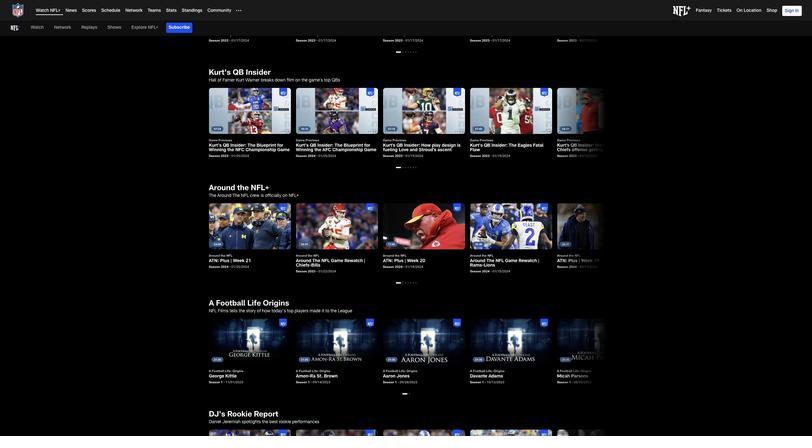 Task type: describe. For each thing, give the bounding box(es) containing it.
story
[[246, 310, 256, 314]]

• inside the around the nfl around the nfl game rewatch | chiefs-bills season 2023 • 01/22/2024
[[316, 270, 318, 274]]

08:29
[[562, 128, 569, 131]]

rookie
[[279, 421, 291, 425]]

season inside a football life: origins micah parsons season 1 • 08/30/2023
[[557, 382, 568, 385]]

fantasy link
[[696, 9, 712, 13]]

01/19/2024 inside game previews kurt's qb insider: how play design is fueling love and stroud's ascent season 2023 • 01/19/2024
[[405, 155, 423, 158]]

season inside nfl+ wired: 49ers' top mic'd up moments | 2023 season 2023 • 01/17/2024
[[209, 39, 220, 43]]

community link
[[207, 9, 231, 13]]

top inside a football life origins nfl films tells the story of how today's top players made it to the league
[[287, 310, 294, 314]]

21:35 for amon-
[[301, 359, 308, 362]]

| inside the around the nfl around the nfl game rewatch | chiefs-bills season 2023 • 01/22/2024
[[364, 259, 365, 264]]

top for ravens'
[[515, 28, 522, 33]]

season inside nfl+ wired: chiefs' top mic'd up moments | 2023 season 2023 • 01/17/2024
[[296, 39, 307, 43]]

secondary navigation logo image
[[10, 23, 20, 33]]

chiefs
[[557, 148, 571, 153]]

01/25/2024 for afc
[[318, 155, 336, 158]]

watch nfl+
[[36, 9, 60, 13]]

01/12/2024
[[580, 155, 597, 158]]

rewatch for around the nfl game rewatch | rams-lions
[[519, 259, 537, 264]]

nfl+ inside nfl+ wired: chiefs' top mic'd up moments | 2023 season 2023 • 01/17/2024
[[296, 28, 307, 33]]

2024 for atn: plus | week 19
[[569, 266, 577, 269]]

10:12
[[301, 128, 308, 131]]

21:35 for micah
[[562, 359, 569, 362]]

sign
[[785, 9, 794, 13]]

week for 21
[[233, 259, 245, 264]]

• inside nfl+ wired: 49ers' top mic'd up moments | 2023 season 2023 • 01/17/2024
[[229, 39, 230, 43]]

nfl+ wired: ravens' top mic'd up moments | 2023 season 2023 • 01/17/2024
[[470, 28, 542, 43]]

explore nfl+
[[131, 26, 158, 30]]

a for a football life: origins george kittle season 1 • 11/01/2023
[[209, 370, 211, 374]]

a for a football life: origins micah parsons season 1 • 08/30/2023
[[557, 370, 559, 374]]

top for 49ers'
[[250, 28, 257, 33]]

kurt's for kurt's qb insider: the blueprint for winning the afc championship game
[[296, 144, 309, 148]]

plus for atn: plus | week 19
[[568, 259, 578, 264]]

| inside around the nfl atn: plus | week 20 season 2024 • 01/18/2024
[[405, 259, 406, 264]]

2023 inside the game previews kurt's qb insider: the eagles fatal flaw season 2023 • 01/19/2024
[[482, 155, 490, 158]]

kurt's for chiefs
[[557, 144, 569, 148]]

nfl+ wired: lions' top mic'd up moments | 2023 season 2023 • 01/17/2024
[[383, 28, 451, 43]]

wired: for ravens'
[[482, 28, 496, 33]]

previews for love
[[393, 139, 406, 142]]

game inside the game previews kurt's qb insider: the eagles fatal flaw season 2023 • 01/19/2024
[[470, 139, 479, 142]]

top inside kurt's qb insider hall of famer kurt warner breaks down film on the game's top qbs
[[324, 78, 331, 83]]

season inside around the nfl atn: plus | week 20 season 2024 • 01/18/2024
[[383, 266, 394, 269]]

amon-
[[296, 375, 310, 379]]

sign in
[[785, 9, 799, 13]]

the inside game previews kurt's qb insider: the blueprint for winning the afc championship game season 2024 • 01/25/2024
[[314, 148, 321, 153]]

game previews kurt's qb insider: the blueprint for the chiefs offense getting back on track season 2023 • 01/12/2024
[[557, 139, 639, 158]]

spotlights
[[242, 421, 261, 425]]

the inside around the nfl atn: plus | week 20 season 2024 • 01/18/2024
[[395, 255, 400, 258]]

on inside around the nfl+ the around the nfl crew is officially on nfl+
[[283, 194, 287, 198]]

• inside a football life: origins micah parsons season 1 • 08/30/2023
[[572, 382, 573, 385]]

news link
[[66, 9, 77, 13]]

is for previews
[[457, 144, 461, 148]]

aaron
[[383, 375, 395, 379]]

life: for ra
[[312, 370, 319, 374]]

34:39
[[301, 244, 308, 246]]

best
[[269, 421, 278, 425]]

community
[[207, 9, 231, 13]]

• inside a football life: origins davante adams season 1 • 10/12/2023
[[485, 382, 486, 385]]

top for chiefs'
[[339, 28, 346, 33]]

game's
[[309, 78, 323, 83]]

life: for parsons
[[573, 370, 580, 374]]

season inside game previews kurt's qb insider: the blueprint for winning the afc championship game season 2024 • 01/25/2024
[[296, 155, 307, 158]]

plus for atn: plus | week 20
[[394, 259, 403, 264]]

it
[[322, 310, 324, 314]]

tickets link
[[717, 9, 732, 13]]

news
[[66, 9, 77, 13]]

1 for davante
[[482, 382, 484, 385]]

origins for a football life origins nfl films tells the story of how today's top players made it to the league
[[263, 301, 289, 308]]

blueprint for nfc
[[257, 144, 276, 148]]

afc
[[322, 148, 331, 153]]

qbs
[[332, 78, 340, 83]]

on location link
[[737, 9, 761, 13]]

made
[[310, 310, 321, 314]]

mic'd for nfl+ wired: ravens' top mic'd up moments | 2023
[[523, 28, 534, 33]]

21:35 for aaron
[[388, 359, 395, 362]]

insider: for afc
[[317, 144, 333, 148]]

• inside game previews kurt's qb insider: how play design is fueling love and stroud's ascent season 2023 • 01/19/2024
[[403, 155, 405, 158]]

• inside around the nfl around the nfl game rewatch | rams-lions season 2024 • 01/15/2024
[[491, 270, 492, 274]]

season inside nfl+ wired: ravens' top mic'd up moments | 2023 season 2023 • 01/17/2024
[[470, 39, 481, 43]]

championship for afc
[[332, 148, 363, 153]]

• inside the game previews kurt's qb insider: the eagles fatal flaw season 2023 • 01/19/2024
[[491, 155, 492, 158]]

around for around the nfl atn: plus | week 21 season 2024 • 01/25/2024
[[209, 255, 220, 258]]

origins for a football life: origins george kittle season 1 • 11/01/2023
[[232, 370, 243, 374]]

the inside around the nfl atn: plus | week 19 season 2024 • 01/11/2024
[[569, 255, 574, 258]]

2023 inside game previews kurt's qb insider: the blueprint for winning the nfc championship game season 2023 • 01/25/2024
[[221, 155, 228, 158]]

nfl+ inside nfl+ wired: ravens' top mic'd up moments | 2023 season 2023 • 01/17/2024
[[470, 28, 481, 33]]

the inside around the nfl around the nfl game rewatch | rams-lions season 2024 • 01/15/2024
[[487, 259, 494, 264]]

fueling
[[383, 148, 398, 153]]

on location
[[737, 9, 761, 13]]

insider: for offense
[[578, 144, 594, 148]]

2024 inside game previews kurt's qb insider: the blueprint for winning the afc championship game season 2024 • 01/25/2024
[[308, 155, 316, 158]]

officially
[[265, 194, 281, 198]]

qb inside kurt's qb insider hall of famer kurt warner breaks down film on the game's top qbs
[[233, 69, 244, 77]]

life: for kittle
[[225, 370, 232, 374]]

32:48
[[475, 244, 482, 246]]

championship for nfc
[[246, 148, 276, 153]]

• inside nfl+ wired: lions' top mic'd up moments | 2023 season 2023 • 01/17/2024
[[403, 39, 405, 43]]

| inside around the nfl around the nfl game rewatch | rams-lions season 2024 • 01/15/2024
[[538, 259, 539, 264]]

getting
[[589, 148, 604, 153]]

01/17/2024 for ravens'
[[492, 39, 510, 43]]

week for 19
[[581, 259, 593, 264]]

the inside kurt's qb insider hall of famer kurt warner breaks down film on the game's top qbs
[[301, 78, 308, 83]]

of inside kurt's qb insider hall of famer kurt warner breaks down film on the game's top qbs
[[217, 78, 221, 83]]

how
[[421, 144, 431, 148]]

shop
[[767, 9, 777, 13]]

| inside nfl+ wired: lions' top mic'd up moments | 2023 season 2023 • 01/17/2024
[[404, 33, 405, 37]]

scores link
[[82, 9, 96, 13]]

rewatch for around the nfl game rewatch | chiefs-bills
[[344, 259, 363, 264]]

the inside around the nfl+ the around the nfl crew is officially on nfl+
[[237, 185, 249, 193]]

game previews kurt's qb insider: the blueprint for winning the nfc championship game season 2023 • 01/25/2024
[[209, 139, 290, 158]]

24:08
[[214, 244, 221, 246]]

2024 inside around the nfl around the nfl game rewatch | rams-lions season 2024 • 01/15/2024
[[482, 270, 490, 274]]

0 horizontal spatial network link
[[51, 20, 74, 35]]

0 vertical spatial network
[[125, 9, 143, 13]]

a football life: origins micah parsons season 1 • 08/30/2023
[[557, 370, 592, 385]]

game inside the around the nfl around the nfl game rewatch | chiefs-bills season 2023 • 01/22/2024
[[331, 259, 343, 264]]

the inside the around the nfl around the nfl game rewatch | chiefs-bills season 2023 • 01/22/2024
[[312, 259, 320, 264]]

banner containing watch nfl+
[[0, 0, 812, 36]]

01/17/2024 for bills'
[[580, 39, 597, 43]]

a for a football life: origins davante adams season 1 • 10/12/2023
[[470, 370, 472, 374]]

season inside around the nfl around the nfl game rewatch | rams-lions season 2024 • 01/15/2024
[[470, 270, 481, 274]]

1 for aaron
[[395, 382, 397, 385]]

| inside nfl+ wired: chiefs' top mic'd up moments | 2023 season 2023 • 01/17/2024
[[317, 33, 318, 37]]

performances
[[292, 421, 319, 425]]

nfl+ image
[[673, 6, 691, 16]]

the inside the game previews kurt's qb insider: the eagles fatal flaw season 2023 • 01/19/2024
[[509, 144, 517, 148]]

nfl inside around the nfl atn: plus | week 20 season 2024 • 01/18/2024
[[400, 255, 406, 258]]

season inside around the nfl atn: plus | week 19 season 2024 • 01/11/2024
[[557, 266, 568, 269]]

nfl+ right explore
[[148, 26, 158, 30]]

previews for nfc
[[219, 139, 232, 142]]

teams
[[148, 9, 161, 13]]

• inside around the nfl atn: plus | week 19 season 2024 • 01/11/2024
[[578, 266, 579, 269]]

qb for kurt's qb insider: the blueprint for the chiefs offense getting back on track
[[571, 144, 577, 148]]

nfl inside around the nfl atn: plus | week 19 season 2024 • 01/11/2024
[[575, 255, 581, 258]]

plus for atn: plus | week 21
[[220, 259, 229, 264]]

down
[[275, 78, 286, 83]]

today's
[[272, 310, 286, 314]]

football for a football life: origins amon-ra st. brown season 1 • 09/14/2023
[[299, 370, 311, 374]]

• inside nfl+ wired: bills' top mic'd up moments | 2023 season 2023 • 01/17/2024
[[578, 39, 579, 43]]

| inside nfl+ wired: bills' top mic'd up moments | 2023 season 2023 • 01/17/2024
[[578, 33, 580, 37]]

previews for offense
[[567, 139, 580, 142]]

season inside a football life: origins amon-ra st. brown season 1 • 09/14/2023
[[296, 382, 307, 385]]

1 vertical spatial network
[[54, 26, 71, 30]]

• inside game previews kurt's qb insider: the blueprint for winning the nfc championship game season 2023 • 01/25/2024
[[229, 155, 230, 158]]

nfl+ up "crew"
[[251, 185, 269, 193]]

a for a football life: origins aaron jones season 1 • 09/28/2023
[[383, 370, 385, 374]]

1 for george
[[221, 382, 223, 385]]

game inside game previews kurt's qb insider: the blueprint for the chiefs offense getting back on track season 2023 • 01/12/2024
[[557, 139, 566, 142]]

• inside 'a football life: origins george kittle season 1 • 11/01/2023'
[[224, 382, 225, 385]]

01/15/2024
[[492, 270, 510, 274]]

2023 inside game previews kurt's qb insider: the blueprint for the chiefs offense getting back on track season 2023 • 01/12/2024
[[569, 155, 577, 158]]

tickets
[[717, 9, 732, 13]]

report
[[254, 412, 278, 419]]

mic'd for nfl+ wired: 49ers' top mic'd up moments | 2023
[[258, 28, 270, 33]]

season inside the game previews kurt's qb insider: the eagles fatal flaw season 2023 • 01/19/2024
[[470, 155, 481, 158]]

• inside nfl+ wired: ravens' top mic'd up moments | 2023 season 2023 • 01/17/2024
[[491, 39, 492, 43]]

a football life origins nfl films tells the story of how today's top players made it to the league
[[209, 301, 352, 314]]

on inside kurt's qb insider hall of famer kurt warner breaks down film on the game's top qbs
[[295, 78, 300, 83]]

a football life origins heading
[[209, 301, 603, 308]]

• inside around the nfl atn: plus | week 20 season 2024 • 01/18/2024
[[403, 266, 405, 269]]

of inside a football life origins nfl films tells the story of how today's top players made it to the league
[[257, 310, 261, 314]]

stats link
[[166, 9, 177, 13]]

blueprint
[[603, 144, 623, 148]]

nfl inside a football life origins nfl films tells the story of how today's top players made it to the league
[[209, 310, 217, 314]]

01/25/2024 inside around the nfl atn: plus | week 21 season 2024 • 01/25/2024
[[231, 266, 249, 269]]

• inside game previews kurt's qb insider: the blueprint for the chiefs offense getting back on track season 2023 • 01/12/2024
[[578, 155, 579, 158]]

hall
[[209, 78, 216, 83]]

watch for watch nfl+
[[36, 9, 49, 13]]

the inside game previews kurt's qb insider: the blueprint for winning the afc championship game season 2024 • 01/25/2024
[[335, 144, 343, 148]]

qb for kurt's qb insider: the blueprint for winning the afc championship game
[[310, 144, 316, 148]]

rams-
[[470, 264, 484, 268]]

chiefs-
[[296, 264, 311, 268]]

season inside 'a football life: origins george kittle season 1 • 11/01/2023'
[[209, 382, 220, 385]]

back
[[605, 148, 615, 153]]

01/17/2024 for 49ers'
[[231, 39, 249, 43]]

01/25/2024 for nfc
[[231, 155, 249, 158]]

subscribe
[[169, 26, 190, 30]]

| inside nfl+ wired: 49ers' top mic'd up moments | 2023 season 2023 • 01/17/2024
[[230, 33, 231, 37]]

moments for nfl+ wired: ravens' top mic'd up moments | 2023
[[470, 33, 490, 37]]

the inside dj's rookie report daniel jeremiah spotlights the best rookie performances
[[262, 421, 268, 425]]

season inside nfl+ wired: bills' top mic'd up moments | 2023 season 2023 • 01/17/2024
[[557, 39, 568, 43]]

on
[[737, 9, 743, 13]]

kittle
[[225, 375, 237, 379]]

season inside a football life: origins aaron jones season 1 • 09/28/2023
[[383, 382, 394, 385]]

07:40
[[475, 128, 482, 131]]

02:44
[[214, 12, 221, 15]]

2023 inside game previews kurt's qb insider: how play design is fueling love and stroud's ascent season 2023 • 01/19/2024
[[395, 155, 403, 158]]

• inside game previews kurt's qb insider: the blueprint for winning the afc championship game season 2024 • 01/25/2024
[[316, 155, 318, 158]]

stats
[[166, 9, 177, 13]]

season inside game previews kurt's qb insider: the blueprint for winning the nfc championship game season 2023 • 01/25/2024
[[209, 155, 220, 158]]

replays
[[81, 26, 97, 30]]

around for around the nfl around the nfl game rewatch | rams-lions season 2024 • 01/15/2024
[[470, 255, 481, 258]]

nfl+ inside nfl+ wired: bills' top mic'd up moments | 2023 season 2023 • 01/17/2024
[[557, 28, 568, 33]]

| inside nfl+ wired: ravens' top mic'd up moments | 2023 season 2023 • 01/17/2024
[[491, 33, 492, 37]]

around the nfl around the nfl game rewatch | chiefs-bills season 2023 • 01/22/2024
[[296, 255, 366, 274]]

07:34
[[214, 128, 221, 131]]

nfl inside around the nfl+ the around the nfl crew is officially on nfl+
[[241, 194, 249, 198]]

ascent
[[438, 148, 452, 153]]

1 inside a football life: origins amon-ra st. brown season 1 • 09/14/2023
[[308, 382, 310, 385]]

game inside game previews kurt's qb insider: how play design is fueling love and stroud's ascent season 2023 • 01/19/2024
[[383, 139, 392, 142]]

standings link
[[182, 9, 202, 13]]

qb for kurt's qb insider: how play design is fueling love and stroud's ascent
[[396, 144, 403, 148]]

scores
[[82, 9, 96, 13]]

nfl+ inside nfl+ wired: 49ers' top mic'd up moments | 2023 season 2023 • 01/17/2024
[[209, 28, 220, 33]]

dj's rookie report heading
[[209, 412, 603, 419]]

up for nfl+ wired: ravens' top mic'd up moments | 2023
[[535, 28, 541, 33]]

the inside game previews kurt's qb insider: the blueprint for winning the nfc championship game season 2023 • 01/25/2024
[[248, 144, 255, 148]]

fantasy
[[696, 9, 712, 13]]

| inside around the nfl atn: plus | week 21 season 2024 • 01/25/2024
[[230, 259, 232, 264]]

watch nfl+ link
[[36, 9, 60, 13]]

shows
[[108, 26, 121, 30]]

insider: for love
[[404, 144, 420, 148]]



Task type: locate. For each thing, give the bounding box(es) containing it.
around the nfl atn: plus | week 20 season 2024 • 01/18/2024
[[383, 255, 425, 269]]

is inside game previews kurt's qb insider: how play design is fueling love and stroud's ascent season 2023 • 01/19/2024
[[457, 144, 461, 148]]

top for lions'
[[424, 28, 431, 33]]

moments left lions'
[[383, 33, 403, 37]]

moments left chiefs'
[[296, 33, 316, 37]]

eagles
[[518, 144, 532, 148]]

life: inside a football life: origins davante adams season 1 • 10/12/2023
[[486, 370, 493, 374]]

how
[[262, 310, 270, 314]]

kurt's down 08:29
[[557, 144, 569, 148]]

0 vertical spatial watch
[[36, 9, 49, 13]]

1 rewatch from the left
[[344, 259, 363, 264]]

blueprint for afc
[[344, 144, 363, 148]]

2 championship from the left
[[332, 148, 363, 153]]

watch up watch link
[[36, 9, 49, 13]]

insider:
[[230, 144, 246, 148], [317, 144, 333, 148], [404, 144, 420, 148], [492, 144, 508, 148], [578, 144, 594, 148]]

up
[[271, 28, 276, 33], [359, 28, 365, 33], [444, 28, 450, 33], [535, 28, 541, 33], [616, 28, 622, 33]]

wired: left '49ers''
[[221, 28, 235, 33]]

the inside the around the nfl around the nfl game rewatch | chiefs-bills season 2023 • 01/22/2024
[[308, 255, 313, 258]]

0 vertical spatial of
[[217, 78, 221, 83]]

wired: for 49ers'
[[221, 28, 235, 33]]

0 horizontal spatial atn:
[[209, 259, 219, 264]]

of left how
[[257, 310, 261, 314]]

week left 21
[[233, 259, 245, 264]]

17:40
[[388, 244, 395, 246]]

1 horizontal spatial winning
[[296, 148, 313, 153]]

01/17/2024 inside nfl+ wired: bills' top mic'd up moments | 2023 season 2023 • 01/17/2024
[[580, 39, 597, 43]]

3 21:35 from the left
[[475, 359, 482, 362]]

qb left getting
[[571, 144, 577, 148]]

1 1 from the left
[[221, 382, 223, 385]]

atn: down 17:40
[[383, 259, 393, 264]]

explore
[[131, 26, 147, 30]]

0 horizontal spatial championship
[[246, 148, 276, 153]]

around inside around the nfl atn: plus | week 21 season 2024 • 01/25/2024
[[209, 255, 220, 258]]

1 horizontal spatial is
[[457, 144, 461, 148]]

moments for nfl+ wired: lions' top mic'd up moments | 2023
[[383, 33, 403, 37]]

0 vertical spatial on
[[295, 78, 300, 83]]

atn: down 24:08
[[209, 259, 219, 264]]

2 vertical spatial on
[[283, 194, 287, 198]]

1 01/17/2024 from the left
[[231, 39, 249, 43]]

network down the news
[[54, 26, 71, 30]]

5 up from the left
[[616, 28, 622, 33]]

3 atn: from the left
[[557, 259, 567, 264]]

19
[[594, 259, 599, 264]]

origins for a football life: origins davante adams season 1 • 10/12/2023
[[494, 370, 505, 374]]

around the nfl+ heading
[[209, 185, 603, 193]]

1 for micah
[[569, 382, 571, 385]]

moments left bills' in the top right of the page
[[557, 33, 577, 37]]

winning for kurt's qb insider: the blueprint for winning the afc championship game
[[296, 148, 313, 153]]

to
[[325, 310, 329, 314]]

origins up today's
[[263, 301, 289, 308]]

the inside around the nfl around the nfl game rewatch | rams-lions season 2024 • 01/15/2024
[[482, 255, 487, 258]]

wired: left lions'
[[395, 28, 409, 33]]

atn:
[[209, 259, 219, 264], [383, 259, 393, 264], [557, 259, 567, 264]]

season inside game previews kurt's qb insider: the blueprint for the chiefs offense getting back on track season 2023 • 01/12/2024
[[557, 155, 568, 158]]

origins up jones
[[407, 370, 418, 374]]

01/17/2024 inside nfl+ wired: ravens' top mic'd up moments | 2023 season 2023 • 01/17/2024
[[492, 39, 510, 43]]

1 down amon- at the bottom of the page
[[308, 382, 310, 385]]

previews inside game previews kurt's qb insider: the blueprint for winning the afc championship game season 2024 • 01/25/2024
[[306, 139, 319, 142]]

0 horizontal spatial blueprint
[[257, 144, 276, 148]]

winning for kurt's qb insider: the blueprint for winning the nfc championship game
[[209, 148, 226, 153]]

top right lions'
[[424, 28, 431, 33]]

life: inside a football life: origins amon-ra st. brown season 1 • 09/14/2023
[[312, 370, 319, 374]]

watch link
[[31, 20, 46, 35]]

2 kurt's from the left
[[557, 144, 569, 148]]

5 mic'd from the left
[[604, 28, 615, 33]]

1 previews from the left
[[219, 139, 232, 142]]

1 blueprint from the left
[[257, 144, 276, 148]]

for for kurt's qb insider: the blueprint for winning the nfc championship game
[[277, 144, 283, 148]]

nfl+ right officially
[[289, 194, 299, 198]]

0 horizontal spatial of
[[217, 78, 221, 83]]

origins inside a football life: origins micah parsons season 1 • 08/30/2023
[[581, 370, 592, 374]]

football up amon- at the bottom of the page
[[299, 370, 311, 374]]

1 horizontal spatial of
[[257, 310, 261, 314]]

1 horizontal spatial blueprint
[[344, 144, 363, 148]]

3 01/17/2024 from the left
[[405, 39, 423, 43]]

top for bills'
[[596, 28, 603, 33]]

football
[[216, 301, 245, 308], [212, 370, 224, 374], [299, 370, 311, 374], [386, 370, 398, 374], [473, 370, 485, 374], [560, 370, 572, 374]]

on right "film"
[[295, 78, 300, 83]]

football for a football life: origins micah parsons season 1 • 08/30/2023
[[560, 370, 572, 374]]

2024 inside around the nfl atn: plus | week 19 season 2024 • 01/11/2024
[[569, 266, 577, 269]]

the
[[301, 78, 308, 83], [595, 144, 602, 148], [631, 144, 638, 148], [227, 148, 234, 153], [314, 148, 321, 153], [237, 185, 249, 193], [221, 255, 226, 258], [308, 255, 313, 258], [395, 255, 400, 258], [482, 255, 487, 258], [569, 255, 574, 258], [239, 310, 245, 314], [331, 310, 337, 314], [262, 421, 268, 425]]

nfl+ down 02:44
[[209, 28, 220, 33]]

plus down 26:37
[[568, 259, 578, 264]]

0 horizontal spatial winning
[[209, 148, 226, 153]]

game inside around the nfl around the nfl game rewatch | rams-lions season 2024 • 01/15/2024
[[505, 259, 518, 264]]

lions
[[484, 264, 495, 268]]

explore nfl+ link
[[129, 20, 161, 35]]

mic'd right lions'
[[432, 28, 443, 33]]

• inside a football life: origins amon-ra st. brown season 1 • 09/14/2023
[[311, 382, 312, 385]]

shop link
[[767, 9, 777, 13]]

around for around the nfl+ the around the nfl crew is officially on nfl+
[[209, 185, 235, 193]]

• inside nfl+ wired: chiefs' top mic'd up moments | 2023 season 2023 • 01/17/2024
[[316, 39, 318, 43]]

2 01/17/2024 from the left
[[318, 39, 336, 43]]

2023 inside the around the nfl around the nfl game rewatch | chiefs-bills season 2023 • 01/22/2024
[[308, 270, 316, 274]]

3 plus from the left
[[568, 259, 578, 264]]

2024 left 01/11/2024
[[569, 266, 577, 269]]

tells
[[230, 310, 238, 314]]

around for around the nfl atn: plus | week 19 season 2024 • 01/11/2024
[[557, 255, 568, 258]]

0 vertical spatial network link
[[125, 9, 143, 13]]

wired: left bills' in the top right of the page
[[569, 28, 583, 33]]

2 horizontal spatial for
[[624, 144, 630, 148]]

01/17/2024 down '49ers''
[[231, 39, 249, 43]]

2024 for atn: plus | week 20
[[395, 266, 403, 269]]

2 horizontal spatial atn:
[[557, 259, 567, 264]]

the inside game previews kurt's qb insider: the blueprint for winning the nfc championship game season 2023 • 01/25/2024
[[227, 148, 234, 153]]

mic'd for nfl+ wired: chiefs' top mic'd up moments | 2023
[[347, 28, 358, 33]]

watch
[[36, 9, 49, 13], [31, 26, 44, 30]]

4 up from the left
[[535, 28, 541, 33]]

top inside nfl+ wired: lions' top mic'd up moments | 2023 season 2023 • 01/17/2024
[[424, 28, 431, 33]]

week inside around the nfl atn: plus | week 21 season 2024 • 01/25/2024
[[233, 259, 245, 264]]

previews inside game previews kurt's qb insider: the blueprint for the chiefs offense getting back on track season 2023 • 01/12/2024
[[567, 139, 580, 142]]

26:37
[[562, 244, 569, 246]]

moments down 02:44
[[209, 33, 229, 37]]

week up 01/18/2024 on the bottom of page
[[407, 259, 419, 264]]

championship
[[246, 148, 276, 153], [332, 148, 363, 153]]

01/25/2024
[[231, 155, 249, 158], [318, 155, 336, 158], [231, 266, 249, 269]]

kurt's down 10:12
[[296, 144, 309, 148]]

wired: left ravens'
[[482, 28, 496, 33]]

|
[[230, 33, 231, 37], [317, 33, 318, 37], [404, 33, 405, 37], [491, 33, 492, 37], [578, 33, 580, 37], [230, 259, 232, 264], [364, 259, 365, 264], [405, 259, 406, 264], [538, 259, 539, 264], [579, 259, 580, 264]]

1 championship from the left
[[246, 148, 276, 153]]

moments for nfl+ wired: chiefs' top mic'd up moments | 2023
[[296, 33, 316, 37]]

1 horizontal spatial 01/19/2024
[[492, 155, 510, 158]]

for inside game previews kurt's qb insider: the blueprint for winning the nfc championship game season 2023 • 01/25/2024
[[277, 144, 283, 148]]

moments for nfl+ wired: bills' top mic'd up moments | 2023
[[557, 33, 577, 37]]

1 up from the left
[[271, 28, 276, 33]]

kurt's inside game previews kurt's qb insider: how play design is fueling love and stroud's ascent season 2023 • 01/19/2024
[[383, 144, 395, 148]]

09/14/2023
[[313, 382, 330, 385]]

top right '49ers''
[[250, 28, 257, 33]]

game previews kurt's qb insider: how play design is fueling love and stroud's ascent season 2023 • 01/19/2024
[[383, 139, 462, 158]]

1 vertical spatial is
[[261, 194, 264, 198]]

01/25/2024 inside game previews kurt's qb insider: the blueprint for winning the nfc championship game season 2023 • 01/25/2024
[[231, 155, 249, 158]]

3 up from the left
[[444, 28, 450, 33]]

atn: for atn: plus | week 19
[[557, 259, 567, 264]]

1 vertical spatial network link
[[51, 20, 74, 35]]

plus inside around the nfl atn: plus | week 19 season 2024 • 01/11/2024
[[568, 259, 578, 264]]

• inside a football life: origins aaron jones season 1 • 09/28/2023
[[398, 382, 399, 385]]

1 horizontal spatial kurt's
[[557, 144, 569, 148]]

4 insider: from the left
[[492, 144, 508, 148]]

network up explore
[[125, 9, 143, 13]]

for for kurt's qb insider: the blueprint for winning the afc championship game
[[364, 144, 370, 148]]

5 moments from the left
[[557, 33, 577, 37]]

1 down micah
[[569, 382, 571, 385]]

1 moments from the left
[[209, 33, 229, 37]]

insider
[[246, 69, 271, 77]]

parsons
[[571, 375, 588, 379]]

winning down 10:12
[[296, 148, 313, 153]]

watch for watch
[[31, 26, 44, 30]]

life: up parsons
[[573, 370, 580, 374]]

previews inside the game previews kurt's qb insider: the eagles fatal flaw season 2023 • 01/19/2024
[[480, 139, 493, 142]]

a inside a football life: origins micah parsons season 1 • 08/30/2023
[[557, 370, 559, 374]]

1 horizontal spatial on
[[295, 78, 300, 83]]

football for a football life: origins aaron jones season 1 • 09/28/2023
[[386, 370, 398, 374]]

dots image
[[236, 8, 241, 13]]

21:35 for davante
[[475, 359, 482, 362]]

warner
[[245, 78, 260, 83]]

0 horizontal spatial 01/19/2024
[[405, 155, 423, 158]]

2 atn: from the left
[[383, 259, 393, 264]]

rewatch inside the around the nfl around the nfl game rewatch | chiefs-bills season 2023 • 01/22/2024
[[344, 259, 363, 264]]

top inside nfl+ wired: chiefs' top mic'd up moments | 2023 season 2023 • 01/17/2024
[[339, 28, 346, 33]]

0 horizontal spatial network
[[54, 26, 71, 30]]

0 horizontal spatial is
[[261, 194, 264, 198]]

01/25/2024 inside game previews kurt's qb insider: the blueprint for winning the afc championship game season 2024 • 01/25/2024
[[318, 155, 336, 158]]

insider: inside game previews kurt's qb insider: how play design is fueling love and stroud's ascent season 2023 • 01/19/2024
[[404, 144, 420, 148]]

1 vertical spatial watch
[[31, 26, 44, 30]]

sign in button
[[782, 6, 802, 16]]

blueprint inside game previews kurt's qb insider: the blueprint for winning the nfc championship game season 2023 • 01/25/2024
[[257, 144, 276, 148]]

4 1 from the left
[[482, 382, 484, 385]]

1 life: from the left
[[225, 370, 232, 374]]

around the nfl atn: plus | week 21 season 2024 • 01/25/2024
[[209, 255, 251, 269]]

top left qbs
[[324, 78, 331, 83]]

1 horizontal spatial atn:
[[383, 259, 393, 264]]

blueprint inside game previews kurt's qb insider: the blueprint for winning the afc championship game season 2024 • 01/25/2024
[[344, 144, 363, 148]]

origins up parsons
[[581, 370, 592, 374]]

3 mic'd from the left
[[432, 28, 443, 33]]

atn: for atn: plus | week 20
[[383, 259, 393, 264]]

bills'
[[584, 28, 594, 33]]

4 mic'd from the left
[[523, 28, 534, 33]]

21
[[246, 259, 251, 264]]

0 horizontal spatial week
[[233, 259, 245, 264]]

football for a football life origins nfl films tells the story of how today's top players made it to the league
[[216, 301, 245, 308]]

brown
[[324, 375, 338, 379]]

1 horizontal spatial championship
[[332, 148, 363, 153]]

george
[[209, 375, 224, 379]]

3 insider: from the left
[[404, 144, 420, 148]]

01/25/2024 down 21
[[231, 266, 249, 269]]

breaks
[[261, 78, 274, 83]]

3 wired: from the left
[[395, 28, 409, 33]]

life: for jones
[[399, 370, 406, 374]]

kurt's inside kurt's qb insider hall of famer kurt warner breaks down film on the game's top qbs
[[209, 69, 231, 77]]

5 01/17/2024 from the left
[[580, 39, 597, 43]]

top right bills' in the top right of the page
[[596, 28, 603, 33]]

1 wired: from the left
[[221, 28, 235, 33]]

championship right nfc in the top left of the page
[[246, 148, 276, 153]]

winning
[[209, 148, 226, 153], [296, 148, 313, 153]]

wired: for bills'
[[569, 28, 583, 33]]

1 winning from the left
[[209, 148, 226, 153]]

up for nfl+ wired: chiefs' top mic'd up moments | 2023
[[359, 28, 365, 33]]

plus inside around the nfl atn: plus | week 20 season 2024 • 01/18/2024
[[394, 259, 403, 264]]

kurt's inside game previews kurt's qb insider: the blueprint for winning the afc championship game season 2024 • 01/25/2024
[[296, 144, 309, 148]]

top right ravens'
[[515, 28, 522, 33]]

0 horizontal spatial on
[[283, 194, 287, 198]]

2 moments from the left
[[296, 33, 316, 37]]

0 horizontal spatial plus
[[220, 259, 229, 264]]

design
[[442, 144, 456, 148]]

winning down 07:34
[[209, 148, 226, 153]]

21:35 up micah
[[562, 359, 569, 362]]

offense
[[572, 148, 588, 153]]

11/01/2023
[[226, 382, 243, 385]]

21:30
[[214, 359, 221, 362]]

3 week from the left
[[581, 259, 593, 264]]

0 horizontal spatial kurt's
[[383, 144, 395, 148]]

game previews kurt's qb insider: the eagles fatal flaw season 2023 • 01/19/2024
[[470, 139, 545, 158]]

1 week from the left
[[233, 259, 245, 264]]

nfl+ wired: chiefs' top mic'd up moments | 2023 season 2023 • 01/17/2024
[[296, 28, 366, 43]]

a for a football life: origins amon-ra st. brown season 1 • 09/14/2023
[[296, 370, 298, 374]]

love
[[399, 148, 409, 153]]

1 down aaron
[[395, 382, 397, 385]]

5 previews from the left
[[567, 139, 580, 142]]

network link down the news
[[51, 20, 74, 35]]

kurt's for kurt's qb insider: the blueprint for winning the nfc championship game
[[209, 144, 222, 148]]

on inside game previews kurt's qb insider: the blueprint for the chiefs offense getting back on track season 2023 • 01/12/2024
[[616, 148, 622, 153]]

1 horizontal spatial rewatch
[[519, 259, 537, 264]]

01/19/2024
[[405, 155, 423, 158], [492, 155, 510, 158]]

wired: inside nfl+ wired: lions' top mic'd up moments | 2023 season 2023 • 01/17/2024
[[395, 28, 409, 33]]

teams link
[[148, 9, 161, 13]]

nfl+ inside nfl+ wired: lions' top mic'd up moments | 2023 season 2023 • 01/17/2024
[[383, 28, 394, 33]]

a inside a football life: origins amon-ra st. brown season 1 • 09/14/2023
[[296, 370, 298, 374]]

is
[[457, 144, 461, 148], [261, 194, 264, 198]]

07:18
[[388, 128, 395, 131]]

atn: inside around the nfl atn: plus | week 21 season 2024 • 01/25/2024
[[209, 259, 219, 264]]

championship inside game previews kurt's qb insider: the blueprint for winning the afc championship game season 2024 • 01/25/2024
[[332, 148, 363, 153]]

football for a football life: origins george kittle season 1 • 11/01/2023
[[212, 370, 224, 374]]

football for a football life: origins davante adams season 1 • 10/12/2023
[[473, 370, 485, 374]]

on right officially
[[283, 194, 287, 198]]

rookie
[[227, 412, 252, 419]]

1 for from the left
[[277, 144, 283, 148]]

kurt's qb insider hall of famer kurt warner breaks down film on the game's top qbs
[[209, 69, 340, 83]]

football inside a football life origins nfl films tells the story of how today's top players made it to the league
[[216, 301, 245, 308]]

21:35 up amon- at the bottom of the page
[[301, 359, 308, 362]]

films
[[218, 310, 228, 314]]

wired: for lions'
[[395, 28, 409, 33]]

4 moments from the left
[[470, 33, 490, 37]]

life: up adams
[[486, 370, 493, 374]]

49ers'
[[236, 28, 249, 33]]

ra
[[310, 375, 316, 379]]

kurt's down 07:40
[[470, 144, 483, 148]]

1 mic'd from the left
[[258, 28, 270, 33]]

01/17/2024 for chiefs'
[[318, 39, 336, 43]]

01/17/2024 down lions'
[[405, 39, 423, 43]]

around the nfl around the nfl game rewatch | rams-lions season 2024 • 01/15/2024
[[470, 255, 541, 274]]

watch down "watch nfl+"
[[31, 26, 44, 30]]

football up 'davante'
[[473, 370, 485, 374]]

jones
[[397, 375, 410, 379]]

1 down george
[[221, 382, 223, 385]]

a for a football life origins nfl films tells the story of how today's top players made it to the league
[[209, 301, 214, 308]]

5 insider: from the left
[[578, 144, 594, 148]]

1 horizontal spatial plus
[[394, 259, 403, 264]]

season inside a football life: origins davante adams season 1 • 10/12/2023
[[470, 382, 481, 385]]

life
[[247, 301, 261, 308]]

nfl+ left news link on the top of the page
[[50, 9, 60, 13]]

qb left nfc in the top left of the page
[[223, 144, 229, 148]]

the inside around the nfl atn: plus | week 21 season 2024 • 01/25/2024
[[221, 255, 226, 258]]

previews for 2023
[[480, 139, 493, 142]]

• inside around the nfl atn: plus | week 21 season 2024 • 01/25/2024
[[229, 266, 230, 269]]

league
[[338, 310, 352, 314]]

01/19/2024 inside the game previews kurt's qb insider: the eagles fatal flaw season 2023 • 01/19/2024
[[492, 155, 510, 158]]

0 horizontal spatial rewatch
[[344, 259, 363, 264]]

up for nfl+ wired: 49ers' top mic'd up moments | 2023
[[271, 28, 276, 33]]

season inside nfl+ wired: lions' top mic'd up moments | 2023 season 2023 • 01/17/2024
[[383, 39, 394, 43]]

2 week from the left
[[407, 259, 419, 264]]

life: up jones
[[399, 370, 406, 374]]

football up tells
[[216, 301, 245, 308]]

football inside a football life: origins micah parsons season 1 • 08/30/2023
[[560, 370, 572, 374]]

top right chiefs'
[[339, 28, 346, 33]]

schedule link
[[101, 9, 120, 13]]

nfl+ left bills' in the top right of the page
[[557, 28, 568, 33]]

atn: for atn: plus | week 21
[[209, 259, 219, 264]]

moments left ravens'
[[470, 33, 490, 37]]

21:35 up 'davante'
[[475, 359, 482, 362]]

of right 'hall'
[[217, 78, 221, 83]]

mic'd for nfl+ wired: lions' top mic'd up moments | 2023
[[432, 28, 443, 33]]

nfl inside around the nfl atn: plus | week 21 season 2024 • 01/25/2024
[[226, 255, 232, 258]]

qb for kurt's qb insider: the eagles fatal flaw
[[484, 144, 490, 148]]

2 21:35 from the left
[[388, 359, 395, 362]]

2 horizontal spatial week
[[581, 259, 593, 264]]

origins inside a football life origins nfl films tells the story of how today's top players made it to the league
[[263, 301, 289, 308]]

2 01/19/2024 from the left
[[492, 155, 510, 158]]

jeremiah
[[222, 421, 241, 425]]

2 up from the left
[[359, 28, 365, 33]]

kurt's for fueling
[[383, 144, 395, 148]]

nfc
[[235, 148, 244, 153]]

4 21:35 from the left
[[562, 359, 569, 362]]

mic'd inside nfl+ wired: ravens' top mic'd up moments | 2023 season 2023 • 01/17/2024
[[523, 28, 534, 33]]

stroud's
[[419, 148, 436, 153]]

2 horizontal spatial on
[[616, 148, 622, 153]]

moments inside nfl+ wired: lions' top mic'd up moments | 2023 season 2023 • 01/17/2024
[[383, 33, 403, 37]]

2 wired: from the left
[[308, 28, 322, 33]]

mic'd for nfl+ wired: bills' top mic'd up moments | 2023
[[604, 28, 615, 33]]

life: up the ra
[[312, 370, 319, 374]]

origins for a football life: origins micah parsons season 1 • 08/30/2023
[[581, 370, 592, 374]]

1 horizontal spatial for
[[364, 144, 370, 148]]

01/25/2024 down afc on the left of page
[[318, 155, 336, 158]]

4 wired: from the left
[[482, 28, 496, 33]]

2024 left 01/18/2024 on the bottom of page
[[395, 266, 403, 269]]

is for the
[[261, 194, 264, 198]]

championship right afc on the left of page
[[332, 148, 363, 153]]

2 for from the left
[[364, 144, 370, 148]]

winning inside game previews kurt's qb insider: the blueprint for winning the nfc championship game season 2023 • 01/25/2024
[[209, 148, 226, 153]]

origins inside a football life: origins davante adams season 1 • 10/12/2023
[[494, 370, 505, 374]]

week inside around the nfl atn: plus | week 20 season 2024 • 01/18/2024
[[407, 259, 419, 264]]

kurt
[[236, 78, 244, 83]]

2 life: from the left
[[312, 370, 319, 374]]

2024 down lions
[[482, 270, 490, 274]]

top inside nfl+ wired: ravens' top mic'd up moments | 2023 season 2023 • 01/17/2024
[[515, 28, 522, 33]]

1 horizontal spatial network link
[[125, 9, 143, 13]]

1 plus from the left
[[220, 259, 229, 264]]

3 for from the left
[[624, 144, 630, 148]]

season inside the around the nfl around the nfl game rewatch | chiefs-bills season 2023 • 01/22/2024
[[296, 270, 307, 274]]

up inside nfl+ wired: 49ers' top mic'd up moments | 2023 season 2023 • 01/17/2024
[[271, 28, 276, 33]]

insider: for nfc
[[230, 144, 246, 148]]

life: up kittle
[[225, 370, 232, 374]]

1 vertical spatial on
[[616, 148, 622, 153]]

insider: for 2023
[[492, 144, 508, 148]]

week up 01/11/2024
[[581, 259, 593, 264]]

2 plus from the left
[[394, 259, 403, 264]]

qb left afc on the left of page
[[310, 144, 316, 148]]

network link up explore
[[125, 9, 143, 13]]

5 1 from the left
[[569, 382, 571, 385]]

for inside game previews kurt's qb insider: the blueprint for winning the afc championship game season 2024 • 01/25/2024
[[364, 144, 370, 148]]

3 moments from the left
[[383, 33, 403, 37]]

nfl+ left chiefs'
[[296, 28, 307, 33]]

01/17/2024 down chiefs'
[[318, 39, 336, 43]]

1 atn: from the left
[[209, 259, 219, 264]]

2 winning from the left
[[296, 148, 313, 153]]

origins up kittle
[[232, 370, 243, 374]]

4 life: from the left
[[486, 370, 493, 374]]

3 life: from the left
[[399, 370, 406, 374]]

mic'd right '49ers''
[[258, 28, 270, 33]]

a inside 'a football life: origins george kittle season 1 • 11/01/2023'
[[209, 370, 211, 374]]

3 1 from the left
[[395, 382, 397, 385]]

kurt's qb insider heading
[[209, 69, 603, 77]]

| inside around the nfl atn: plus | week 19 season 2024 • 01/11/2024
[[579, 259, 580, 264]]

2 blueprint from the left
[[344, 144, 363, 148]]

1 01/19/2024 from the left
[[405, 155, 423, 158]]

2 1 from the left
[[308, 382, 310, 385]]

qb for kurt's qb insider: the blueprint for winning the nfc championship game
[[223, 144, 229, 148]]

banner
[[0, 0, 812, 36]]

origins up st.
[[320, 370, 330, 374]]

01/17/2024 down bills' in the top right of the page
[[580, 39, 597, 43]]

21:35 up aaron
[[388, 359, 395, 362]]

life: for adams
[[486, 370, 493, 374]]

20
[[420, 259, 425, 264]]

chiefs'
[[323, 28, 338, 33]]

moments for nfl+ wired: 49ers' top mic'd up moments | 2023
[[209, 33, 229, 37]]

1 vertical spatial of
[[257, 310, 261, 314]]

film
[[287, 78, 294, 83]]

navigation containing watch
[[0, 20, 812, 36]]

2 mic'd from the left
[[347, 28, 358, 33]]

1 inside a football life: origins davante adams season 1 • 10/12/2023
[[482, 382, 484, 385]]

insider: inside game previews kurt's qb insider: the blueprint for winning the afc championship game season 2024 • 01/25/2024
[[317, 144, 333, 148]]

up for nfl+ wired: bills' top mic'd up moments | 2023
[[616, 28, 622, 33]]

1 insider: from the left
[[230, 144, 246, 148]]

5 life: from the left
[[573, 370, 580, 374]]

nfl shield image
[[10, 3, 26, 18]]

5 wired: from the left
[[569, 28, 583, 33]]

09/28/2023
[[400, 382, 417, 385]]

life: inside 'a football life: origins george kittle season 1 • 11/01/2023'
[[225, 370, 232, 374]]

01/18/2024
[[405, 266, 423, 269]]

moments
[[209, 33, 229, 37], [296, 33, 316, 37], [383, 33, 403, 37], [470, 33, 490, 37], [557, 33, 577, 37]]

season inside around the nfl atn: plus | week 21 season 2024 • 01/25/2024
[[209, 266, 220, 269]]

2024 for atn: plus | week 21
[[221, 266, 228, 269]]

up for nfl+ wired: lions' top mic'd up moments | 2023
[[444, 28, 450, 33]]

mic'd right bills' in the top right of the page
[[604, 28, 615, 33]]

qb inside game previews kurt's qb insider: how play design is fueling love and stroud's ascent season 2023 • 01/19/2024
[[396, 144, 403, 148]]

origins
[[263, 301, 289, 308], [232, 370, 243, 374], [320, 370, 330, 374], [407, 370, 418, 374], [494, 370, 505, 374], [581, 370, 592, 374]]

track
[[623, 148, 634, 153]]

life:
[[225, 370, 232, 374], [312, 370, 319, 374], [399, 370, 406, 374], [486, 370, 493, 374], [573, 370, 580, 374]]

origins up adams
[[494, 370, 505, 374]]

kurt's up 'hall'
[[209, 69, 231, 77]]

on right back
[[616, 148, 622, 153]]

previews for afc
[[306, 139, 319, 142]]

plus down 24:08
[[220, 259, 229, 264]]

for for kurt's qb insider: the blueprint for the chiefs offense getting back on track
[[624, 144, 630, 148]]

nfl+ wired: bills' top mic'd up moments | 2023 season 2023 • 01/17/2024
[[557, 28, 623, 43]]

around for around the nfl atn: plus | week 20 season 2024 • 01/18/2024
[[383, 255, 394, 258]]

1 horizontal spatial network
[[125, 9, 143, 13]]

a football life: origins aaron jones season 1 • 09/28/2023
[[383, 370, 418, 385]]

nfl+ left ravens'
[[470, 28, 481, 33]]

qb left and
[[396, 144, 403, 148]]

is right design on the top of the page
[[457, 144, 461, 148]]

1 down 'davante'
[[482, 382, 484, 385]]

3 previews from the left
[[393, 139, 406, 142]]

4 01/17/2024 from the left
[[492, 39, 510, 43]]

1 21:35 from the left
[[301, 359, 308, 362]]

navigation
[[0, 20, 812, 36]]

shows link
[[105, 20, 124, 35]]

origins for a football life: origins amon-ra st. brown season 1 • 09/14/2023
[[320, 370, 330, 374]]

2 rewatch from the left
[[519, 259, 537, 264]]

around for around the nfl around the nfl game rewatch | chiefs-bills season 2023 • 01/22/2024
[[296, 255, 307, 258]]

a inside a football life origins nfl films tells the story of how today's top players made it to the league
[[209, 301, 214, 308]]

origins inside 'a football life: origins george kittle season 1 • 11/01/2023'
[[232, 370, 243, 374]]

football up aaron
[[386, 370, 398, 374]]

blueprint right nfc in the top left of the page
[[257, 144, 276, 148]]

0 vertical spatial is
[[457, 144, 461, 148]]

up inside nfl+ wired: bills' top mic'd up moments | 2023 season 2023 • 01/17/2024
[[616, 28, 622, 33]]

mic'd right chiefs'
[[347, 28, 358, 33]]

plus
[[220, 259, 229, 264], [394, 259, 403, 264], [568, 259, 578, 264]]

2 horizontal spatial plus
[[568, 259, 578, 264]]

famer
[[223, 78, 235, 83]]

origins for a football life: origins aaron jones season 1 • 09/28/2023
[[407, 370, 418, 374]]

kurt's for kurt's qb insider: the eagles fatal flaw
[[470, 144, 483, 148]]

1 horizontal spatial week
[[407, 259, 419, 264]]

0 horizontal spatial for
[[277, 144, 283, 148]]

previews down 07:34
[[219, 139, 232, 142]]

ravens'
[[497, 28, 514, 33]]

st.
[[317, 375, 323, 379]]

previews up the offense
[[567, 139, 580, 142]]

mic'd right ravens'
[[523, 28, 534, 33]]

season inside game previews kurt's qb insider: how play design is fueling love and stroud's ascent season 2023 • 01/19/2024
[[383, 155, 394, 158]]

atn: inside around the nfl atn: plus | week 19 season 2024 • 01/11/2024
[[557, 259, 567, 264]]

2 insider: from the left
[[317, 144, 333, 148]]

plus down 17:40
[[394, 259, 403, 264]]

schedule
[[101, 9, 120, 13]]

atn: down 26:37
[[557, 259, 567, 264]]

life: inside a football life: origins micah parsons season 1 • 08/30/2023
[[573, 370, 580, 374]]

bills
[[311, 264, 320, 268]]

4 previews from the left
[[480, 139, 493, 142]]

championship inside game previews kurt's qb insider: the blueprint for winning the nfc championship game season 2023 • 01/25/2024
[[246, 148, 276, 153]]

wired: left chiefs'
[[308, 28, 322, 33]]

1 kurt's from the left
[[383, 144, 395, 148]]

origins inside a football life: origins amon-ra st. brown season 1 • 09/14/2023
[[320, 370, 330, 374]]

micah
[[557, 375, 570, 379]]

top left players
[[287, 310, 294, 314]]

21:35
[[301, 359, 308, 362], [388, 359, 395, 362], [475, 359, 482, 362], [562, 359, 569, 362]]

wired: for chiefs'
[[308, 28, 322, 33]]

kurt's inside game previews kurt's qb insider: the blueprint for winning the nfc championship game season 2023 • 01/25/2024
[[209, 144, 222, 148]]

2 previews from the left
[[306, 139, 319, 142]]

qb right flaw
[[484, 144, 490, 148]]

a football life: origins davante adams season 1 • 10/12/2023
[[470, 370, 505, 385]]

blueprint right afc on the left of page
[[344, 144, 363, 148]]

01/17/2024 for lions'
[[405, 39, 423, 43]]

lions'
[[410, 28, 423, 33]]



Task type: vqa. For each thing, say whether or not it's contained in the screenshot.
10:12 at the top left of page
yes



